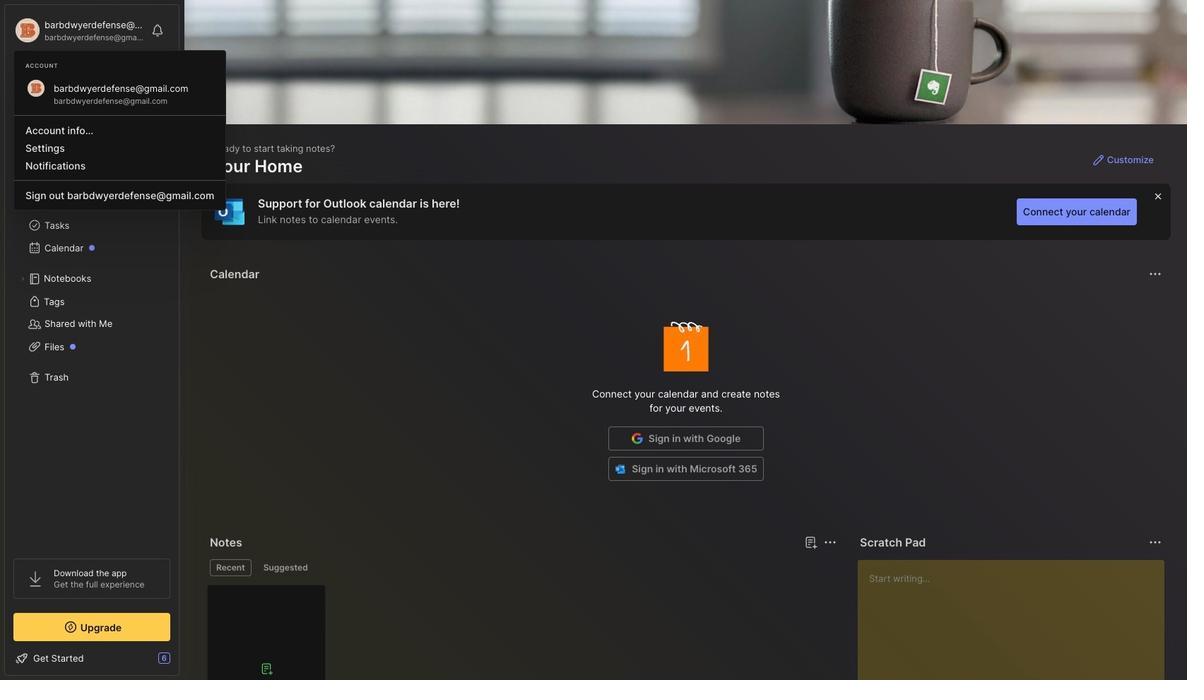 Task type: locate. For each thing, give the bounding box(es) containing it.
dropdown list menu
[[14, 110, 226, 204]]

more actions image
[[1147, 534, 1164, 551]]

Start writing… text field
[[870, 561, 1164, 681]]

main element
[[0, 0, 184, 681]]

Account field
[[13, 16, 144, 45]]

More actions field
[[1146, 264, 1166, 284], [821, 533, 841, 553], [1146, 533, 1166, 553]]

tab
[[210, 560, 252, 577], [257, 560, 314, 577]]

click to collapse image
[[179, 655, 189, 672]]

1 vertical spatial more actions image
[[822, 534, 839, 551]]

0 horizontal spatial tab
[[210, 560, 252, 577]]

tree
[[5, 138, 179, 547]]

1 horizontal spatial more actions image
[[1147, 266, 1164, 283]]

more actions image
[[1147, 266, 1164, 283], [822, 534, 839, 551]]

None search field
[[39, 70, 158, 87]]

1 horizontal spatial tab
[[257, 560, 314, 577]]

tree inside main element
[[5, 138, 179, 547]]

expand notebooks image
[[18, 275, 27, 284]]

0 vertical spatial more actions image
[[1147, 266, 1164, 283]]

tab list
[[210, 560, 835, 577]]



Task type: vqa. For each thing, say whether or not it's contained in the screenshot.
group
no



Task type: describe. For each thing, give the bounding box(es) containing it.
none search field inside main element
[[39, 70, 158, 87]]

Search text field
[[39, 72, 158, 86]]

Help and Learning task checklist field
[[5, 648, 179, 670]]

1 tab from the left
[[210, 560, 252, 577]]

0 horizontal spatial more actions image
[[822, 534, 839, 551]]

2 tab from the left
[[257, 560, 314, 577]]



